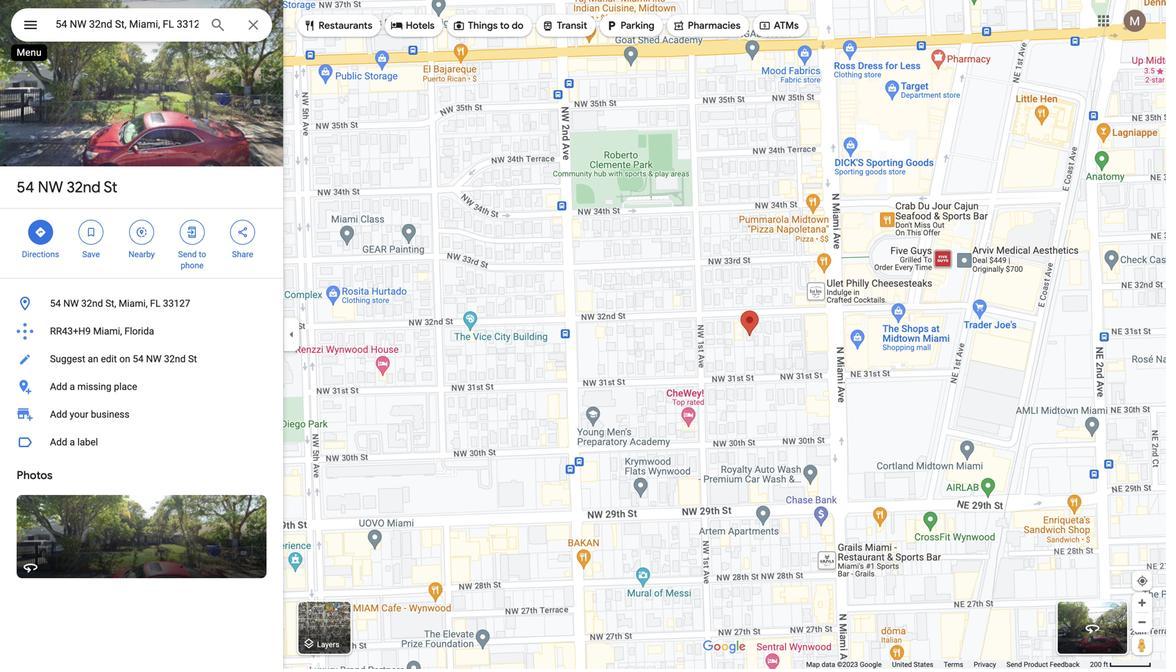 Task type: locate. For each thing, give the bounding box(es) containing it.

[[22, 15, 39, 35]]

2 vertical spatial 32nd
[[164, 354, 186, 365]]

states
[[914, 661, 934, 670]]

0 vertical spatial miami,
[[119, 298, 148, 310]]

0 horizontal spatial st
[[104, 178, 117, 197]]

nearby
[[128, 250, 155, 260]]

3 add from the top
[[50, 437, 67, 448]]

collapse side panel image
[[284, 327, 299, 343]]

nw up the 
[[38, 178, 63, 197]]

2 vertical spatial 54
[[133, 354, 144, 365]]

united states
[[892, 661, 934, 670]]

1 vertical spatial nw
[[63, 298, 79, 310]]

footer containing map data ©2023 google
[[806, 661, 1090, 670]]

send up phone
[[178, 250, 197, 260]]

32nd down rr43+h9 miami, florida 'button'
[[164, 354, 186, 365]]

things
[[468, 19, 498, 32]]

map data ©2023 google
[[806, 661, 882, 670]]

st up actions for 54 nw 32nd st region
[[104, 178, 117, 197]]

1 vertical spatial miami,
[[93, 326, 122, 337]]

0 vertical spatial add
[[50, 381, 67, 393]]

edit
[[101, 354, 117, 365]]


[[542, 18, 554, 33]]

1 vertical spatial add
[[50, 409, 67, 421]]

photos
[[17, 469, 53, 483]]

phone
[[181, 261, 204, 271]]

restaurants
[[319, 19, 373, 32]]

1 vertical spatial st
[[188, 354, 197, 365]]

54 right on
[[133, 354, 144, 365]]

0 horizontal spatial 54
[[17, 178, 34, 197]]

none field inside 54 nw 32nd st, miami, fl 33127 field
[[56, 16, 199, 33]]

a
[[70, 381, 75, 393], [70, 437, 75, 448]]

0 horizontal spatial nw
[[38, 178, 63, 197]]

privacy
[[974, 661, 996, 670]]

 atms
[[759, 18, 799, 33]]

suggest an edit on 54 nw 32nd st
[[50, 354, 197, 365]]

2 a from the top
[[70, 437, 75, 448]]

 hotels
[[391, 18, 435, 33]]

show your location image
[[1136, 575, 1149, 588]]

to inside " things to do"
[[500, 19, 510, 32]]

54 nw 32nd st, miami, fl 33127
[[50, 298, 190, 310]]

 things to do
[[453, 18, 524, 33]]

32nd up 
[[67, 178, 101, 197]]

54 up the 
[[17, 178, 34, 197]]

add for add a missing place
[[50, 381, 67, 393]]

st
[[104, 178, 117, 197], [188, 354, 197, 365]]

0 vertical spatial nw
[[38, 178, 63, 197]]

1 horizontal spatial st
[[188, 354, 197, 365]]

nw
[[38, 178, 63, 197], [63, 298, 79, 310], [146, 354, 162, 365]]

0 vertical spatial a
[[70, 381, 75, 393]]

miami, inside rr43+h9 miami, florida 'button'
[[93, 326, 122, 337]]


[[673, 18, 685, 33]]

st down 33127
[[188, 354, 197, 365]]

add your business link
[[0, 401, 283, 429]]

32nd
[[67, 178, 101, 197], [81, 298, 103, 310], [164, 354, 186, 365]]

a left missing
[[70, 381, 75, 393]]

suggest an edit on 54 nw 32nd st button
[[0, 346, 283, 373]]

to left do
[[500, 19, 510, 32]]

0 vertical spatial to
[[500, 19, 510, 32]]

zoom out image
[[1137, 618, 1147, 628]]

add left 'label'
[[50, 437, 67, 448]]

2 horizontal spatial nw
[[146, 354, 162, 365]]

st,
[[105, 298, 116, 310]]

0 vertical spatial 54
[[17, 178, 34, 197]]

an
[[88, 354, 98, 365]]

united
[[892, 661, 912, 670]]

nw right on
[[146, 354, 162, 365]]

nw up rr43+h9
[[63, 298, 79, 310]]

rr43+h9
[[50, 326, 91, 337]]

to up phone
[[199, 250, 206, 260]]

1 vertical spatial to
[[199, 250, 206, 260]]

2 add from the top
[[50, 409, 67, 421]]

hotels
[[406, 19, 435, 32]]

rr43+h9 miami, florida
[[50, 326, 154, 337]]

add your business
[[50, 409, 130, 421]]

google maps element
[[0, 0, 1166, 670]]

send for send to phone
[[178, 250, 197, 260]]

fl
[[150, 298, 161, 310]]

nw for 54 nw 32nd st
[[38, 178, 63, 197]]

product
[[1024, 661, 1048, 670]]

1 horizontal spatial send
[[1007, 661, 1022, 670]]

200 ft button
[[1090, 661, 1152, 670]]

0 vertical spatial 32nd
[[67, 178, 101, 197]]

1 vertical spatial 54
[[50, 298, 61, 310]]

zoom in image
[[1137, 598, 1147, 609]]

privacy button
[[974, 661, 996, 670]]

1 horizontal spatial nw
[[63, 298, 79, 310]]


[[135, 225, 148, 240]]

1 vertical spatial a
[[70, 437, 75, 448]]


[[391, 18, 403, 33]]

layers
[[317, 641, 339, 650]]

54 NW 32nd St, Miami, FL 33127 field
[[11, 8, 272, 42]]

1 horizontal spatial 54
[[50, 298, 61, 310]]

send
[[178, 250, 197, 260], [1007, 661, 1022, 670]]

1 a from the top
[[70, 381, 75, 393]]


[[453, 18, 465, 33]]

1 vertical spatial send
[[1007, 661, 1022, 670]]

label
[[77, 437, 98, 448]]

directions
[[22, 250, 59, 260]]

to
[[500, 19, 510, 32], [199, 250, 206, 260]]

terms button
[[944, 661, 963, 670]]

None field
[[56, 16, 199, 33]]

32nd for st,
[[81, 298, 103, 310]]

transit
[[557, 19, 587, 32]]


[[303, 18, 316, 33]]

54 up rr43+h9
[[50, 298, 61, 310]]

add
[[50, 381, 67, 393], [50, 409, 67, 421], [50, 437, 67, 448]]

send inside send to phone
[[178, 250, 197, 260]]

data
[[822, 661, 835, 670]]

32nd left st,
[[81, 298, 103, 310]]

add a missing place
[[50, 381, 137, 393]]

footer
[[806, 661, 1090, 670]]

to inside send to phone
[[199, 250, 206, 260]]

1 horizontal spatial to
[[500, 19, 510, 32]]

54
[[17, 178, 34, 197], [50, 298, 61, 310], [133, 354, 144, 365]]

0 horizontal spatial to
[[199, 250, 206, 260]]

miami, up edit
[[93, 326, 122, 337]]

add down suggest at the bottom of the page
[[50, 381, 67, 393]]

on
[[119, 354, 130, 365]]

save
[[82, 250, 100, 260]]

54 nw 32nd st
[[17, 178, 117, 197]]

miami,
[[119, 298, 148, 310], [93, 326, 122, 337]]

add left the your
[[50, 409, 67, 421]]

send inside "button"
[[1007, 661, 1022, 670]]

parking
[[621, 19, 655, 32]]

200
[[1090, 661, 1102, 670]]

a left 'label'
[[70, 437, 75, 448]]

your
[[70, 409, 88, 421]]

send left product at the bottom right
[[1007, 661, 1022, 670]]

miami, left the fl
[[119, 298, 148, 310]]

 transit
[[542, 18, 587, 33]]

1 add from the top
[[50, 381, 67, 393]]

st inside button
[[188, 354, 197, 365]]

0 vertical spatial send
[[178, 250, 197, 260]]

2 vertical spatial add
[[50, 437, 67, 448]]

1 vertical spatial 32nd
[[81, 298, 103, 310]]

0 horizontal spatial send
[[178, 250, 197, 260]]

nw for 54 nw 32nd st, miami, fl 33127
[[63, 298, 79, 310]]



Task type: describe. For each thing, give the bounding box(es) containing it.
 button
[[11, 8, 50, 44]]

54 nw 32nd st, miami, fl 33127 button
[[0, 290, 283, 318]]

send product feedback button
[[1007, 661, 1080, 670]]

54 nw 32nd st main content
[[0, 0, 283, 670]]


[[34, 225, 47, 240]]

send product feedback
[[1007, 661, 1080, 670]]

a for label
[[70, 437, 75, 448]]

google
[[860, 661, 882, 670]]

ft
[[1104, 661, 1108, 670]]

2 horizontal spatial 54
[[133, 354, 144, 365]]

add a label
[[50, 437, 98, 448]]

google account: madeline spawn  
(madeline.spawn@adept.ai) image
[[1124, 10, 1146, 32]]

place
[[114, 381, 137, 393]]

a for missing
[[70, 381, 75, 393]]

miami, inside 54 nw 32nd st, miami, fl 33127 button
[[119, 298, 148, 310]]

add a missing place button
[[0, 373, 283, 401]]

share
[[232, 250, 253, 260]]

32nd for st
[[67, 178, 101, 197]]

atms
[[774, 19, 799, 32]]

florida
[[124, 326, 154, 337]]

2 vertical spatial nw
[[146, 354, 162, 365]]

200 ft
[[1090, 661, 1108, 670]]

 pharmacies
[[673, 18, 741, 33]]

pharmacies
[[688, 19, 741, 32]]


[[85, 225, 97, 240]]

 parking
[[605, 18, 655, 33]]

actions for 54 nw 32nd st region
[[0, 209, 283, 278]]

business
[[91, 409, 130, 421]]


[[759, 18, 771, 33]]

add a label button
[[0, 429, 283, 457]]

0 vertical spatial st
[[104, 178, 117, 197]]

terms
[[944, 661, 963, 670]]

show street view coverage image
[[1132, 635, 1152, 656]]

street view image
[[1084, 621, 1101, 637]]

33127
[[163, 298, 190, 310]]

united states button
[[892, 661, 934, 670]]


[[605, 18, 618, 33]]

 search field
[[11, 8, 272, 44]]

missing
[[77, 381, 111, 393]]

send to phone
[[178, 250, 206, 271]]

send for send product feedback
[[1007, 661, 1022, 670]]

54 for 54 nw 32nd st
[[17, 178, 34, 197]]

suggest
[[50, 354, 85, 365]]

feedback
[[1050, 661, 1080, 670]]


[[186, 225, 198, 240]]

do
[[512, 19, 524, 32]]

rr43+h9 miami, florida button
[[0, 318, 283, 346]]

footer inside google maps element
[[806, 661, 1090, 670]]

54 for 54 nw 32nd st, miami, fl 33127
[[50, 298, 61, 310]]

 restaurants
[[303, 18, 373, 33]]

add for add your business
[[50, 409, 67, 421]]


[[236, 225, 249, 240]]

map
[[806, 661, 820, 670]]

add for add a label
[[50, 437, 67, 448]]

©2023
[[837, 661, 858, 670]]



Task type: vqa. For each thing, say whether or not it's contained in the screenshot.


